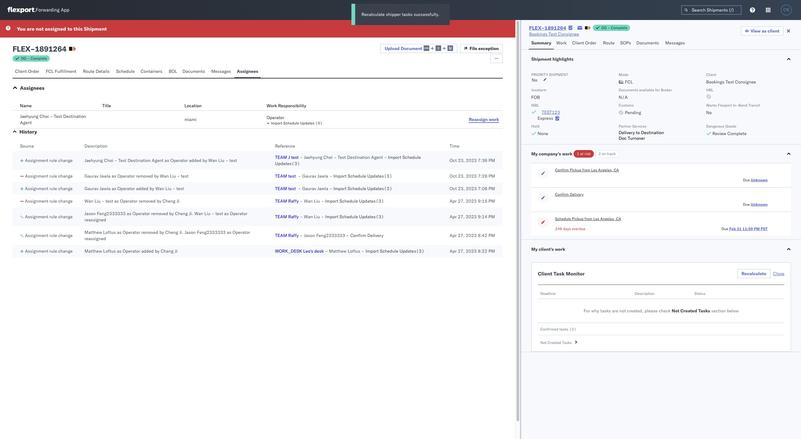 Task type: locate. For each thing, give the bounding box(es) containing it.
2 on track
[[599, 151, 616, 156]]

2 27, from the top
[[458, 214, 465, 220]]

246
[[555, 227, 562, 231]]

4 team from the top
[[275, 198, 287, 204]]

import inside "import schedule updates                (3)" button
[[271, 121, 282, 125]]

recalculate left close button
[[742, 271, 766, 277]]

2 raffy from the top
[[288, 214, 299, 220]]

23, for oct 23, 2023 7:36 pm
[[458, 158, 465, 163]]

2 rule from the top
[[49, 173, 57, 179]]

1 vertical spatial are
[[612, 308, 618, 314]]

1 vertical spatial assignees
[[20, 85, 44, 91]]

0 horizontal spatial 1891264
[[35, 44, 66, 54]]

assignment for gaurav jawla as operator added by wan liu - test
[[25, 186, 48, 192]]

pm for 7:36
[[489, 158, 495, 163]]

1 horizontal spatial assignees button
[[234, 66, 261, 78]]

team for jason feng2333333 as operator removed by cheng ji. wan liu - test as operator reassigned
[[275, 214, 287, 220]]

pickup inside button
[[572, 217, 584, 221]]

3 assignment from the top
[[25, 186, 48, 192]]

ji. inside jason feng2333333 as operator removed by cheng ji. wan liu - test as operator reassigned
[[189, 211, 193, 217]]

cheng down jason feng2333333 as operator removed by cheng ji. wan liu - test as operator reassigned
[[165, 230, 178, 235]]

los
[[591, 168, 597, 172], [593, 217, 599, 221]]

1 vertical spatial recalculate
[[742, 271, 766, 277]]

1 horizontal spatial messages button
[[663, 37, 688, 49]]

confirm for confirm delivery
[[555, 192, 569, 197]]

work right reassign
[[489, 117, 499, 122]]

destination inside partner services delivery to destination doc turnover
[[641, 130, 664, 136]]

matthew inside matthew loftus as operator removed by cheng ji. jason feng2333333 as operator reassigned
[[84, 230, 102, 235]]

dg - complete up route button on the top right
[[601, 25, 628, 30]]

23, up oct 23, 2023 7:06 pm
[[458, 173, 465, 179]]

pst
[[761, 227, 768, 231]]

2 2023 from the top
[[466, 173, 477, 179]]

due for confirm delivery
[[743, 202, 750, 207]]

0 vertical spatial due unknown
[[743, 178, 768, 182]]

assignment rule change for gaurav jawla as operator removed by wan liu - test
[[25, 173, 73, 179]]

2 assignment from the top
[[25, 173, 48, 179]]

client order button down flex
[[13, 66, 43, 78]]

work right client's
[[555, 247, 565, 252]]

1 horizontal spatial shipment
[[531, 56, 552, 62]]

documents up the shipment highlights button
[[636, 40, 659, 46]]

3 change from the top
[[58, 186, 73, 192]]

client inside 'client bookings test consignee incoterm fob'
[[706, 72, 716, 77]]

1
[[577, 151, 579, 156]]

schedule
[[116, 69, 135, 74], [283, 121, 299, 125], [402, 155, 421, 160], [348, 173, 366, 179], [348, 186, 366, 192], [339, 198, 358, 204], [339, 214, 358, 220], [555, 217, 571, 221], [380, 248, 398, 254]]

6 assignment from the top
[[25, 233, 48, 238]]

team for matthew loftus as operator removed by cheng ji. jason feng2333333 as operator reassigned
[[275, 233, 287, 238]]

import schedule updates(3)
[[275, 155, 421, 166]]

work down "bookings test consignee" link
[[556, 40, 567, 46]]

0 vertical spatial consignee
[[558, 31, 579, 37]]

2023 for 9:14
[[466, 214, 477, 220]]

not left the assigned
[[36, 26, 44, 32]]

shipment highlights
[[531, 56, 574, 62]]

jawla
[[100, 173, 111, 179], [317, 173, 328, 179], [100, 186, 111, 192], [317, 186, 328, 192]]

confirm inside button
[[555, 168, 569, 172]]

1 vertical spatial documents button
[[180, 66, 209, 78]]

work left responsibility
[[267, 103, 277, 109]]

1 vertical spatial work
[[267, 103, 277, 109]]

documents right 'bol' button at left
[[182, 69, 205, 74]]

updates(3) inside import schedule updates(3)
[[275, 161, 300, 166]]

team
[[275, 155, 287, 160], [275, 173, 287, 179], [275, 186, 287, 192], [275, 198, 287, 204], [275, 214, 287, 220], [275, 233, 287, 238]]

2 team from the top
[[275, 173, 287, 179]]

liu
[[218, 158, 224, 163], [170, 173, 176, 179], [165, 186, 171, 192], [94, 198, 101, 204], [314, 198, 320, 204], [204, 211, 210, 217], [314, 214, 320, 220]]

0 vertical spatial team raffy - wan liu - import schedule updates(3)
[[275, 198, 384, 204]]

shipment
[[549, 72, 568, 77]]

1 unknown from the top
[[751, 178, 768, 182]]

messages for messages button to the top
[[665, 40, 685, 46]]

2 team raffy - wan liu - import schedule updates(3) from the top
[[275, 214, 384, 220]]

assignment rule change for wan liu - test as operator removed by cheng ji
[[25, 198, 73, 204]]

team for gaurav jawla as operator added by wan liu - test
[[275, 186, 287, 192]]

bookings down flex-
[[529, 31, 548, 37]]

4 assignment from the top
[[25, 198, 48, 204]]

client bookings test consignee incoterm fob
[[531, 72, 756, 100]]

1 vertical spatial tasks
[[600, 308, 611, 314]]

removed up gaurav jawla as operator added by wan liu - test
[[136, 173, 153, 179]]

11:59
[[743, 227, 753, 231]]

consignee inside 'client bookings test consignee incoterm fob'
[[735, 79, 756, 85]]

history
[[19, 129, 37, 135]]

2023 left 9:14
[[466, 214, 477, 220]]

2023 left 9:15
[[466, 198, 477, 204]]

removed inside jason feng2333333 as operator removed by cheng ji. wan liu - test as operator reassigned
[[151, 211, 168, 217]]

3 23, from the top
[[458, 186, 465, 192]]

0 vertical spatial ji
[[177, 198, 179, 204]]

oct up apr 27, 2023 9:15 pm
[[450, 186, 457, 192]]

1 vertical spatial work
[[562, 151, 573, 157]]

0 vertical spatial team test - gaurav jawla - import schedule updates(3)
[[275, 173, 392, 179]]

7 rule from the top
[[49, 248, 57, 254]]

my client's work button
[[521, 240, 801, 259]]

2023 left the 8:42
[[466, 233, 477, 238]]

documents button
[[634, 37, 663, 49], [180, 66, 209, 78]]

5 assignment rule change from the top
[[25, 214, 73, 220]]

apr down apr 27, 2023 8:42 pm
[[450, 248, 457, 254]]

from inside button
[[585, 217, 592, 221]]

1 assignment rule change from the top
[[25, 158, 73, 163]]

from down risk
[[582, 168, 590, 172]]

oct
[[450, 158, 457, 163], [450, 173, 457, 179], [450, 186, 457, 192]]

4 27, from the top
[[458, 248, 465, 254]]

23, down the 'time'
[[458, 158, 465, 163]]

1 horizontal spatial order
[[585, 40, 597, 46]]

4 rule from the top
[[49, 198, 57, 204]]

2023 left 8:22
[[466, 248, 477, 254]]

from for confirm
[[582, 168, 590, 172]]

removed down gaurav jawla as operator added by wan liu - test
[[139, 198, 156, 204]]

1 horizontal spatial no
[[706, 110, 712, 115]]

27, down apr 27, 2023 9:15 pm
[[458, 214, 465, 220]]

bookings up hbl
[[706, 79, 725, 85]]

raffy for operator
[[288, 233, 299, 238]]

2023 left 7:28
[[466, 173, 477, 179]]

wants
[[706, 103, 717, 108]]

0 horizontal spatial messages button
[[209, 66, 234, 78]]

dg - complete
[[601, 25, 628, 30], [21, 56, 47, 61]]

doc
[[619, 136, 627, 141]]

pm right 8:22
[[488, 248, 495, 254]]

tasks
[[402, 12, 413, 17], [600, 308, 611, 314], [559, 327, 568, 332]]

1 vertical spatial unknown
[[751, 202, 768, 207]]

0 vertical spatial assignees
[[237, 69, 258, 74]]

order down flex - 1891264
[[28, 69, 39, 74]]

1 vertical spatial raffy
[[288, 214, 299, 220]]

fob
[[531, 95, 540, 100]]

0 vertical spatial due
[[743, 178, 750, 182]]

import
[[271, 121, 282, 125], [388, 155, 401, 160], [333, 173, 347, 179], [333, 186, 347, 192], [325, 198, 338, 204], [325, 214, 338, 220], [366, 248, 379, 254]]

23, up apr 27, 2023 9:15 pm
[[458, 186, 465, 192]]

destination for partner services delivery to destination doc turnover
[[641, 130, 664, 136]]

ji. inside matthew loftus as operator removed by cheng ji. jason feng2333333 as operator reassigned
[[179, 230, 183, 235]]

1 my from the top
[[531, 151, 538, 157]]

this
[[73, 26, 83, 32]]

1 vertical spatial 23,
[[458, 173, 465, 179]]

jaehyung inside jaehyung choi - test destination agent
[[20, 114, 38, 119]]

7 2023 from the top
[[466, 248, 477, 254]]

pickup down 1 at the right top
[[570, 168, 581, 172]]

loftus inside matthew loftus as operator removed by cheng ji. jason feng2333333 as operator reassigned
[[103, 230, 116, 235]]

apr 27, 2023 8:22 pm
[[450, 248, 495, 254]]

246 days overdue
[[555, 227, 586, 231]]

pm right 9:14
[[488, 214, 495, 220]]

los inside button
[[593, 217, 599, 221]]

assignment for matthew loftus as operator removed by cheng ji. jason feng2333333 as operator reassigned
[[25, 233, 48, 238]]

choi for jaehyung choi - test destination agent as operator added by wan liu - test
[[104, 158, 113, 163]]

from inside button
[[582, 168, 590, 172]]

ji. for jason
[[179, 230, 183, 235]]

assignment rule change for matthew loftus as operator added by cheng ji
[[25, 248, 73, 254]]

removed down jason feng2333333 as operator removed by cheng ji. wan liu - test as operator reassigned
[[141, 230, 158, 235]]

1 horizontal spatial work
[[556, 40, 567, 46]]

0 vertical spatial work
[[489, 117, 499, 122]]

oct for oct 23, 2023 7:28 pm
[[450, 173, 457, 179]]

1 horizontal spatial jaehyung
[[84, 158, 103, 163]]

2 team test - gaurav jawla - import schedule updates(3) from the top
[[275, 186, 392, 192]]

schedule inside import schedule updates(3)
[[402, 155, 421, 160]]

due feb 21 11:59 pm pst
[[722, 227, 768, 231]]

messages button
[[663, 37, 688, 49], [209, 66, 234, 78]]

from
[[582, 168, 590, 172], [585, 217, 592, 221]]

angeles, for confirm pickup from los angeles, ca
[[598, 168, 613, 172]]

1 23, from the top
[[458, 158, 465, 163]]

due unknown for confirm delivery
[[743, 202, 768, 207]]

0 horizontal spatial messages
[[211, 69, 231, 74]]

matthew for matthew loftus as operator removed by cheng ji. jason feng2333333 as operator reassigned
[[84, 230, 102, 235]]

destination for jaehyung choi - test destination agent as operator added by wan liu - test
[[128, 158, 151, 163]]

client
[[572, 40, 584, 46], [15, 69, 27, 74], [706, 72, 716, 77], [538, 271, 552, 277]]

6 2023 from the top
[[466, 233, 477, 238]]

assignment for jaehyung choi - test destination agent as operator added by wan liu - test
[[25, 158, 48, 163]]

7 change from the top
[[58, 248, 73, 254]]

1 vertical spatial to
[[636, 130, 640, 136]]

1 assignment from the top
[[25, 158, 48, 163]]

dg up route button on the top right
[[601, 25, 607, 30]]

change for jaehyung choi - test destination agent as operator added by wan liu - test
[[58, 158, 73, 163]]

1 27, from the top
[[458, 198, 465, 204]]

1 horizontal spatial are
[[612, 308, 618, 314]]

my left client's
[[531, 247, 538, 252]]

1 team from the top
[[275, 155, 287, 160]]

4 apr from the top
[[450, 248, 457, 254]]

loftus
[[103, 230, 116, 235], [103, 248, 116, 254], [348, 248, 360, 254]]

team raffy - wan liu - import schedule updates(3) for apr 27, 2023 9:15 pm
[[275, 198, 384, 204]]

team for gaurav jawla as operator removed by wan liu - test
[[275, 173, 287, 179]]

not right check
[[672, 308, 679, 314]]

cheng inside matthew loftus as operator removed by cheng ji. jason feng2333333 as operator reassigned
[[165, 230, 178, 235]]

added for cheng
[[141, 248, 154, 254]]

cheng down matthew loftus as operator removed by cheng ji. jason feng2333333 as operator reassigned
[[161, 248, 174, 254]]

assignment rule change
[[25, 158, 73, 163], [25, 173, 73, 179], [25, 186, 73, 192], [25, 198, 73, 204], [25, 214, 73, 220], [25, 233, 73, 238], [25, 248, 73, 254]]

confirm delivery button
[[555, 192, 584, 197]]

delivery up work_desk leo's desk - matthew loftus - import schedule updates(3)
[[367, 233, 384, 238]]

pickup inside button
[[570, 168, 581, 172]]

summary
[[531, 40, 551, 46]]

overdue
[[572, 227, 586, 231]]

rule for wan liu - test as operator removed by cheng ji
[[49, 198, 57, 204]]

5 rule from the top
[[49, 214, 57, 220]]

created down the confirmed tasks ( 0 ) in the right of the page
[[548, 340, 561, 345]]

2 vertical spatial raffy
[[288, 233, 299, 238]]

feb
[[729, 227, 736, 231]]

confirm inside 'button'
[[555, 192, 569, 197]]

work for work
[[556, 40, 567, 46]]

3 apr from the top
[[450, 233, 457, 238]]

1 vertical spatial not
[[620, 308, 626, 314]]

1 horizontal spatial not
[[672, 308, 679, 314]]

Search Shipments (/) text field
[[681, 5, 742, 15]]

0 horizontal spatial client order button
[[13, 66, 43, 78]]

0 horizontal spatial created
[[548, 340, 561, 345]]

close
[[773, 271, 785, 277]]

27, down oct 23, 2023 7:06 pm
[[458, 198, 465, 204]]

tasks left (
[[559, 327, 568, 332]]

shipper
[[386, 12, 401, 17]]

apr 27, 2023 9:15 pm
[[450, 198, 495, 204]]

are right why
[[612, 308, 618, 314]]

pm right 7:28
[[489, 173, 495, 179]]

1 horizontal spatial client order button
[[570, 37, 601, 49]]

1 raffy from the top
[[288, 198, 299, 204]]

choi inside jaehyung choi - test destination agent
[[40, 114, 49, 119]]

no down priority
[[532, 77, 537, 83]]

in-
[[733, 103, 739, 108]]

apr up apr 27, 2023 8:22 pm
[[450, 233, 457, 238]]

removed
[[136, 173, 153, 179], [139, 198, 156, 204], [151, 211, 168, 217], [141, 230, 158, 235]]

0
[[572, 327, 574, 332]]

you are not assigned to this shipment
[[17, 26, 107, 32]]

1 oct from the top
[[450, 158, 457, 163]]

client up hbl
[[706, 72, 716, 77]]

ca inside button
[[614, 168, 619, 172]]

0 vertical spatial 1891264
[[545, 25, 566, 31]]

2 assignment rule change from the top
[[25, 173, 73, 179]]

agent
[[20, 120, 32, 125], [371, 155, 383, 160], [152, 158, 164, 163]]

3 27, from the top
[[458, 233, 465, 238]]

order left route button on the top right
[[585, 40, 597, 46]]

confirmed
[[540, 327, 558, 332]]

recalculate left shipper
[[362, 12, 385, 17]]

client down flex
[[15, 69, 27, 74]]

oct down the 'time'
[[450, 158, 457, 163]]

documents up n/a
[[619, 88, 638, 92]]

not down confirmed
[[540, 340, 547, 345]]

ca inside button
[[616, 217, 621, 221]]

6 rule from the top
[[49, 233, 57, 238]]

0 horizontal spatial tasks
[[402, 12, 413, 17]]

2 apr from the top
[[450, 214, 457, 220]]

2 my from the top
[[531, 247, 538, 252]]

1 horizontal spatial agent
[[152, 158, 164, 163]]

2 vertical spatial work
[[555, 247, 565, 252]]

removed up matthew loftus as operator removed by cheng ji. jason feng2333333 as operator reassigned
[[151, 211, 168, 217]]

3 oct from the top
[[450, 186, 457, 192]]

0 vertical spatial ca
[[614, 168, 619, 172]]

1 team test - gaurav jawla - import schedule updates(3) from the top
[[275, 173, 392, 179]]

dg - complete down flex - 1891264
[[21, 56, 47, 61]]

delivery inside 'button'
[[570, 192, 584, 197]]

cheng inside jason feng2333333 as operator removed by cheng ji. wan liu - test as operator reassigned
[[175, 211, 188, 217]]

pm for 8:42
[[488, 233, 495, 238]]

0 vertical spatial los
[[591, 168, 597, 172]]

1 vertical spatial reassigned
[[84, 236, 106, 242]]

6 team from the top
[[275, 233, 287, 238]]

import inside import schedule updates(3)
[[388, 155, 401, 160]]

to left this
[[67, 26, 72, 32]]

recalculate inside button
[[742, 271, 766, 277]]

7 assignment rule change from the top
[[25, 248, 73, 254]]

0 vertical spatial added
[[189, 158, 201, 163]]

0 vertical spatial are
[[27, 26, 35, 32]]

consignee
[[558, 31, 579, 37], [735, 79, 756, 85]]

los for schedule pickup from los angeles, ca
[[593, 217, 599, 221]]

pm right 9:15
[[488, 198, 495, 204]]

matthew for matthew loftus as operator added by cheng ji
[[84, 248, 102, 254]]

1 2023 from the top
[[466, 158, 477, 163]]

agent inside jaehyung choi - test destination agent
[[20, 120, 32, 125]]

documents button right bol
[[180, 66, 209, 78]]

6 assignment rule change from the top
[[25, 233, 73, 238]]

created,
[[627, 308, 644, 314]]

0 vertical spatial delivery
[[619, 130, 635, 136]]

los inside button
[[591, 168, 597, 172]]

2023 for 7:28
[[466, 173, 477, 179]]

1 reassigned from the top
[[84, 217, 106, 223]]

agent for jaehyung choi - test destination agent as operator added by wan liu - test
[[152, 158, 164, 163]]

1 vertical spatial complete
[[31, 56, 47, 61]]

shipment right this
[[84, 26, 107, 32]]

confirm pickup from los angeles, ca
[[555, 168, 619, 172]]

to inside partner services delivery to destination doc turnover
[[636, 130, 640, 136]]

change
[[58, 158, 73, 163], [58, 173, 73, 179], [58, 186, 73, 192], [58, 198, 73, 204], [58, 214, 73, 220], [58, 233, 73, 238], [58, 248, 73, 254]]

0 horizontal spatial fcl
[[46, 69, 54, 74]]

0 vertical spatial to
[[67, 26, 72, 32]]

pm right the 8:42
[[488, 233, 495, 238]]

work
[[556, 40, 567, 46], [267, 103, 277, 109]]

0 vertical spatial description
[[84, 143, 107, 149]]

1 vertical spatial assignees button
[[20, 85, 44, 91]]

route
[[603, 40, 615, 46], [83, 69, 95, 74]]

delivery inside partner services delivery to destination doc turnover
[[619, 130, 635, 136]]

1 apr from the top
[[450, 198, 457, 204]]

consignee up work 'button'
[[558, 31, 579, 37]]

4 assignment rule change from the top
[[25, 198, 73, 204]]

tasks left section
[[698, 308, 710, 314]]

fcl inside fcl fulfillment "button"
[[46, 69, 54, 74]]

tasks right shipper
[[402, 12, 413, 17]]

1 horizontal spatial ji.
[[189, 211, 193, 217]]

apr 27, 2023 9:14 pm
[[450, 214, 495, 220]]

1 vertical spatial bookings
[[706, 79, 725, 85]]

review
[[712, 131, 726, 136]]

my left company's
[[531, 151, 538, 157]]

complete down goods
[[728, 131, 747, 136]]

0 vertical spatial work
[[556, 40, 567, 46]]

ji
[[177, 198, 179, 204], [175, 248, 178, 254]]

1 vertical spatial not
[[540, 340, 547, 345]]

5 change from the top
[[58, 214, 73, 220]]

jason inside jason feng2333333 as operator removed by cheng ji. wan liu - test as operator reassigned
[[84, 211, 96, 217]]

ji up jason feng2333333 as operator removed by cheng ji. wan liu - test as operator reassigned
[[177, 198, 179, 204]]

team j test - jaehyung choi - test destination agent -
[[275, 155, 387, 160]]

3 team from the top
[[275, 186, 287, 192]]

client order down flex
[[15, 69, 39, 74]]

angeles, inside confirm pickup from los angeles, ca button
[[598, 168, 613, 172]]

1 due unknown from the top
[[743, 178, 768, 182]]

complete down flex - 1891264
[[31, 56, 47, 61]]

1 change from the top
[[58, 158, 73, 163]]

0 vertical spatial assignees button
[[234, 66, 261, 78]]

route left details
[[83, 69, 95, 74]]

fcl down mode
[[625, 79, 633, 85]]

angeles, inside schedule pickup from los angeles, ca button
[[600, 217, 615, 221]]

1 vertical spatial team test - gaurav jawla - import schedule updates(3)
[[275, 186, 392, 192]]

2 horizontal spatial tasks
[[600, 308, 611, 314]]

delivery down confirm pickup from los angeles, ca button in the right of the page
[[570, 192, 584, 197]]

1 vertical spatial consignee
[[735, 79, 756, 85]]

2 due unknown from the top
[[743, 202, 768, 207]]

1 rule from the top
[[49, 158, 57, 163]]

work inside 'button'
[[556, 40, 567, 46]]

ji down matthew loftus as operator removed by cheng ji. jason feng2333333 as operator reassigned
[[175, 248, 178, 254]]

0 vertical spatial angeles,
[[598, 168, 613, 172]]

fcl for fcl
[[625, 79, 633, 85]]

by inside matthew loftus as operator removed by cheng ji. jason feng2333333 as operator reassigned
[[159, 230, 164, 235]]

not left created,
[[620, 308, 626, 314]]

apr for apr 27, 2023 8:42 pm
[[450, 233, 457, 238]]

reassigned inside jason feng2333333 as operator removed by cheng ji. wan liu - test as operator reassigned
[[84, 217, 106, 223]]

1 horizontal spatial client order
[[572, 40, 597, 46]]

created down status
[[680, 308, 697, 314]]

oct 23, 2023 7:28 pm
[[450, 173, 495, 179]]

liu inside jason feng2333333 as operator removed by cheng ji. wan liu - test as operator reassigned
[[204, 211, 210, 217]]

2023 for 7:06
[[466, 186, 477, 192]]

by for gaurav jawla as operator added by wan liu - test
[[150, 186, 154, 192]]

my inside button
[[531, 247, 538, 252]]

1891264 up bookings test consignee
[[545, 25, 566, 31]]

0 vertical spatial pickup
[[570, 168, 581, 172]]

broker
[[661, 88, 672, 92]]

los for confirm pickup from los angeles, ca
[[591, 168, 597, 172]]

by inside jason feng2333333 as operator removed by cheng ji. wan liu - test as operator reassigned
[[169, 211, 174, 217]]

1 vertical spatial unknown button
[[751, 202, 768, 207]]

1 vertical spatial los
[[593, 217, 599, 221]]

1 vertical spatial dg - complete
[[21, 56, 47, 61]]

0 vertical spatial raffy
[[288, 198, 299, 204]]

removed inside matthew loftus as operator removed by cheng ji. jason feng2333333 as operator reassigned
[[141, 230, 158, 235]]

import schedule updates                (3)
[[271, 121, 322, 125]]

jaehyung for jaehyung choi - test destination agent
[[20, 114, 38, 119]]

0 vertical spatial client order
[[572, 40, 597, 46]]

complete up sops at the top
[[611, 25, 628, 30]]

recalculate for recalculate
[[742, 271, 766, 277]]

6 change from the top
[[58, 233, 73, 238]]

1 vertical spatial team raffy - wan liu - import schedule updates(3)
[[275, 214, 384, 220]]

consignee up bond
[[735, 79, 756, 85]]

2023 left 7:36
[[466, 158, 477, 163]]

0 horizontal spatial to
[[67, 26, 72, 32]]

rule for matthew loftus as operator removed by cheng ji. jason feng2333333 as operator reassigned
[[49, 233, 57, 238]]

1 horizontal spatial messages
[[665, 40, 685, 46]]

angeles,
[[598, 168, 613, 172], [600, 217, 615, 221]]

tasks right why
[[600, 308, 611, 314]]

4 change from the top
[[58, 198, 73, 204]]

5 assignment from the top
[[25, 214, 48, 220]]

1 vertical spatial 1891264
[[35, 44, 66, 54]]

cheng up matthew loftus as operator removed by cheng ji. jason feng2333333 as operator reassigned
[[175, 211, 188, 217]]

no down wants
[[706, 110, 712, 115]]

wants flexport in-bond transit no
[[706, 103, 760, 115]]

pickup up the overdue
[[572, 217, 584, 221]]

by for matthew loftus as operator removed by cheng ji. jason feng2333333 as operator reassigned
[[159, 230, 164, 235]]

sops
[[620, 40, 631, 46]]

shipment inside button
[[531, 56, 552, 62]]

not
[[672, 308, 679, 314], [540, 340, 547, 345]]

destination
[[63, 114, 86, 119], [641, 130, 664, 136], [347, 155, 370, 160], [128, 158, 151, 163]]

0 vertical spatial unknown button
[[751, 178, 768, 182]]

1891264
[[545, 25, 566, 31], [35, 44, 66, 54]]

pm right 7:36
[[489, 158, 495, 163]]

2 reassigned from the top
[[84, 236, 106, 242]]

due for confirm pickup from los angeles, ca
[[743, 178, 750, 182]]

oct 23, 2023 7:36 pm
[[450, 158, 495, 163]]

0 horizontal spatial dg
[[21, 56, 26, 61]]

2
[[599, 151, 601, 156]]

2 unknown from the top
[[751, 202, 768, 207]]

4 2023 from the top
[[466, 198, 477, 204]]

destination inside jaehyung choi - test destination agent
[[63, 114, 86, 119]]

0 horizontal spatial not
[[36, 26, 44, 32]]

1 team raffy - wan liu - import schedule updates(3) from the top
[[275, 198, 384, 204]]

fcl
[[46, 69, 54, 74], [625, 79, 633, 85]]

apr down apr 27, 2023 9:15 pm
[[450, 214, 457, 220]]

0 vertical spatial documents button
[[634, 37, 663, 49]]

shipment up priority
[[531, 56, 552, 62]]

1 horizontal spatial choi
[[104, 158, 113, 163]]

j
[[288, 155, 290, 160]]

2 vertical spatial delivery
[[367, 233, 384, 238]]

oct for oct 23, 2023 7:06 pm
[[450, 186, 457, 192]]

created inside button
[[548, 340, 561, 345]]

by
[[203, 158, 207, 163], [154, 173, 159, 179], [150, 186, 154, 192], [157, 198, 161, 204], [169, 211, 174, 217], [159, 230, 164, 235], [155, 248, 160, 254]]

3 rule from the top
[[49, 186, 57, 192]]

7 assignment from the top
[[25, 248, 48, 254]]

apr down oct 23, 2023 7:06 pm
[[450, 198, 457, 204]]

2 vertical spatial added
[[141, 248, 154, 254]]

2 unknown button from the top
[[751, 202, 768, 207]]

time
[[450, 143, 459, 149]]

0 horizontal spatial tasks
[[562, 340, 572, 345]]

ca
[[614, 168, 619, 172], [616, 217, 621, 221]]

oct for oct 23, 2023 7:36 pm
[[450, 158, 457, 163]]

risk
[[585, 151, 591, 156]]

27, down apr 27, 2023 8:42 pm
[[458, 248, 465, 254]]

company's
[[539, 151, 561, 157]]

client order right work 'button'
[[572, 40, 597, 46]]

responsibility
[[278, 103, 306, 109]]

1891264 down the assigned
[[35, 44, 66, 54]]

route details button
[[80, 66, 114, 78]]

by for matthew loftus as operator added by cheng ji
[[155, 248, 160, 254]]

documents button up the shipment highlights button
[[634, 37, 663, 49]]

dg down flex
[[21, 56, 26, 61]]

pm right 7:06
[[489, 186, 495, 192]]

1 horizontal spatial feng2333333
[[197, 230, 226, 235]]

3 assignment rule change from the top
[[25, 186, 73, 192]]

3 2023 from the top
[[466, 186, 477, 192]]

to down services
[[636, 130, 640, 136]]

1 vertical spatial confirm
[[555, 192, 569, 197]]

loftus for matthew loftus as operator removed by cheng ji. jason feng2333333 as operator reassigned
[[103, 230, 116, 235]]

apr for apr 27, 2023 8:22 pm
[[450, 248, 457, 254]]

oct up oct 23, 2023 7:06 pm
[[450, 173, 457, 179]]

are
[[27, 26, 35, 32], [612, 308, 618, 314]]

2 23, from the top
[[458, 173, 465, 179]]

5 team from the top
[[275, 214, 287, 220]]

2023 left 7:06
[[466, 186, 477, 192]]

are right you
[[27, 26, 35, 32]]

2 change from the top
[[58, 173, 73, 179]]

reassigned
[[84, 217, 106, 223], [84, 236, 106, 242]]

by for gaurav jawla as operator removed by wan liu - test
[[154, 173, 159, 179]]

3 raffy from the top
[[288, 233, 299, 238]]

1 vertical spatial dg
[[21, 56, 26, 61]]

delivery down partner at the right
[[619, 130, 635, 136]]

1 horizontal spatial not
[[620, 308, 626, 314]]

client order for left client order button
[[15, 69, 39, 74]]

1 unknown button from the top
[[751, 178, 768, 182]]

fcl left fulfillment
[[46, 69, 54, 74]]

0 vertical spatial route
[[603, 40, 615, 46]]

1 horizontal spatial 1891264
[[545, 25, 566, 31]]

27, up apr 27, 2023 8:22 pm
[[458, 233, 465, 238]]

2 oct from the top
[[450, 173, 457, 179]]

flex-
[[529, 25, 545, 31]]

check
[[659, 308, 671, 314]]

tasks down (
[[562, 340, 572, 345]]

5 2023 from the top
[[466, 214, 477, 220]]



Task type: vqa. For each thing, say whether or not it's contained in the screenshot.


Task type: describe. For each thing, give the bounding box(es) containing it.
no inside wants flexport in-bond transit no
[[706, 110, 712, 115]]

file
[[470, 46, 477, 51]]

updates
[[300, 121, 314, 125]]

test123 button
[[538, 110, 564, 115]]

successfully.
[[414, 12, 440, 17]]

from for schedule
[[585, 217, 592, 221]]

import schedule updates                (3) button
[[267, 121, 457, 126]]

dangerous goods
[[706, 124, 737, 129]]

feng2333333 inside matthew loftus as operator removed by cheng ji. jason feng2333333 as operator reassigned
[[197, 230, 226, 235]]

9:15
[[478, 198, 487, 204]]

1 horizontal spatial assignees
[[237, 69, 258, 74]]

jason feng2333333 as operator removed by cheng ji. wan liu - test as operator reassigned
[[84, 211, 247, 223]]

bookings inside 'client bookings test consignee incoterm fob'
[[706, 79, 725, 85]]

ji. for wan
[[189, 211, 193, 217]]

goods
[[726, 124, 737, 129]]

ca for confirm pickup from los angeles, ca
[[614, 168, 619, 172]]

0 vertical spatial dg
[[601, 25, 607, 30]]

27, for apr 27, 2023 9:15 pm
[[458, 198, 465, 204]]

source
[[20, 143, 34, 149]]

shipment highlights button
[[521, 50, 801, 69]]

description for deadline
[[635, 291, 655, 296]]

0 vertical spatial order
[[585, 40, 597, 46]]

team for wan liu - test as operator removed by cheng ji
[[275, 198, 287, 204]]

0 vertical spatial complete
[[611, 25, 628, 30]]

agent for jaehyung choi - test destination agent
[[20, 120, 32, 125]]

0 horizontal spatial documents button
[[180, 66, 209, 78]]

messages for the bottommost messages button
[[211, 69, 231, 74]]

n/a
[[619, 95, 628, 100]]

test inside 'client bookings test consignee incoterm fob'
[[726, 79, 734, 85]]

rule for matthew loftus as operator added by cheng ji
[[49, 248, 57, 254]]

0 horizontal spatial consignee
[[558, 31, 579, 37]]

not created tasks button
[[538, 340, 785, 345]]

transit
[[748, 103, 760, 108]]

0 vertical spatial client order button
[[570, 37, 601, 49]]

apr for apr 27, 2023 9:15 pm
[[450, 198, 457, 204]]

added for wan
[[136, 186, 148, 192]]

assignment rule change for jaehyung choi - test destination agent as operator added by wan liu - test
[[25, 158, 73, 163]]

2023 for 9:15
[[466, 198, 477, 204]]

work for work responsibility
[[267, 103, 277, 109]]

none
[[538, 131, 548, 136]]

27, for apr 27, 2023 8:22 pm
[[458, 248, 465, 254]]

confirmed tasks ( 0 )
[[540, 327, 576, 332]]

0 horizontal spatial order
[[28, 69, 39, 74]]

pm for 9:15
[[488, 198, 495, 204]]

1 horizontal spatial created
[[680, 308, 697, 314]]

cheng for jason feng2333333 as operator removed by cheng ji. wan liu - test as operator reassigned
[[175, 211, 188, 217]]

why
[[591, 308, 599, 314]]

choi for jaehyung choi - test destination agent
[[40, 114, 49, 119]]

)
[[574, 327, 576, 332]]

review complete
[[712, 131, 747, 136]]

gaurav jawla as operator removed by wan liu - test
[[84, 173, 189, 179]]

priority
[[531, 72, 548, 77]]

at
[[580, 151, 584, 156]]

client task monitor
[[538, 271, 585, 277]]

team test - gaurav jawla - import schedule updates(3) for oct 23, 2023 7:28 pm
[[275, 173, 392, 179]]

destination for jaehyung choi - test destination agent
[[63, 114, 86, 119]]

work responsibility
[[267, 103, 306, 109]]

matthew loftus as operator added by cheng ji
[[84, 248, 178, 254]]

- inside jaehyung choi - test destination agent
[[50, 114, 53, 119]]

by for jason feng2333333 as operator removed by cheng ji. wan liu - test as operator reassigned
[[169, 211, 174, 217]]

section
[[711, 308, 726, 314]]

feng2333333 inside jason feng2333333 as operator removed by cheng ji. wan liu - test as operator reassigned
[[97, 211, 126, 217]]

1 horizontal spatial tasks
[[698, 308, 710, 314]]

client
[[768, 28, 780, 34]]

1 vertical spatial documents
[[182, 69, 205, 74]]

2023 for 8:22
[[466, 248, 477, 254]]

test inside jaehyung choi - test destination agent
[[54, 114, 62, 119]]

7:28
[[478, 173, 487, 179]]

flex-1891264
[[529, 25, 566, 31]]

tasks inside button
[[562, 340, 572, 345]]

feb 21 11:59 pm pst button
[[729, 227, 768, 231]]

assignment rule change for jason feng2333333 as operator removed by cheng ji. wan liu - test as operator reassigned
[[25, 214, 73, 220]]

change for jason feng2333333 as operator removed by cheng ji. wan liu - test as operator reassigned
[[58, 214, 73, 220]]

highlights
[[553, 56, 574, 62]]

rule for gaurav jawla as operator removed by wan liu - test
[[49, 173, 57, 179]]

documents inside documents available for broker n/a
[[619, 88, 638, 92]]

0 vertical spatial not
[[672, 308, 679, 314]]

flex-1891264 link
[[529, 25, 566, 31]]

updates(3) for oct 23, 2023 7:28 pm
[[367, 173, 392, 179]]

0 horizontal spatial bookings
[[529, 31, 548, 37]]

8:22
[[478, 248, 487, 254]]

due unknown for confirm pickup from los angeles, ca
[[743, 178, 768, 182]]

my for my company's work
[[531, 151, 538, 157]]

recalculate for recalculate shipper tasks successfully.
[[362, 12, 385, 17]]

containers
[[141, 69, 162, 74]]

team test - gaurav jawla - import schedule updates(3) for oct 23, 2023 7:06 pm
[[275, 186, 392, 192]]

2 horizontal spatial feng2333333
[[316, 233, 345, 238]]

2 horizontal spatial complete
[[728, 131, 747, 136]]

close button
[[773, 271, 785, 277]]

os
[[783, 8, 789, 12]]

view as client button
[[741, 26, 784, 36]]

document
[[401, 46, 422, 51]]

- inside jason feng2333333 as operator removed by cheng ji. wan liu - test as operator reassigned
[[212, 211, 214, 217]]

assignment for wan liu - test as operator removed by cheng ji
[[25, 198, 48, 204]]

on
[[602, 151, 606, 156]]

work for my company's work
[[562, 151, 573, 157]]

client's
[[539, 247, 554, 252]]

flexport
[[718, 103, 732, 108]]

schedule pickup from los angeles, ca button
[[555, 217, 621, 222]]

assignment for gaurav jawla as operator removed by wan liu - test
[[25, 173, 48, 179]]

pending
[[625, 110, 641, 115]]

assignment rule change for gaurav jawla as operator added by wan liu - test
[[25, 186, 73, 192]]

0 horizontal spatial dg - complete
[[21, 56, 47, 61]]

oct 23, 2023 7:06 pm
[[450, 186, 495, 192]]

file exception
[[470, 46, 499, 51]]

cheng for matthew loftus as operator removed by cheng ji. jason feng2333333 as operator reassigned
[[165, 230, 178, 235]]

days
[[563, 227, 571, 231]]

27, for apr 27, 2023 9:14 pm
[[458, 214, 465, 220]]

unknown for confirm pickup from los angeles, ca
[[751, 178, 768, 182]]

as inside button
[[762, 28, 767, 34]]

my for my client's work
[[531, 247, 538, 252]]

pm for 8:22
[[488, 248, 495, 254]]

0 vertical spatial no
[[532, 77, 537, 83]]

rule for jaehyung choi - test destination agent as operator added by wan liu - test
[[49, 158, 57, 163]]

raffy for test
[[288, 214, 299, 220]]

angeles, for schedule pickup from los angeles, ca
[[600, 217, 615, 221]]

view
[[751, 28, 761, 34]]

fcl fulfillment
[[46, 69, 76, 74]]

fcl for fcl fulfillment
[[46, 69, 54, 74]]

27, for apr 27, 2023 8:42 pm
[[458, 233, 465, 238]]

for why tasks are not created, please check not created tasks section below
[[584, 308, 739, 314]]

apr for apr 27, 2023 9:14 pm
[[450, 214, 457, 220]]

reassign work
[[469, 117, 499, 122]]

1 horizontal spatial tasks
[[559, 327, 568, 332]]

assigned
[[45, 26, 66, 32]]

wan inside jason feng2333333 as operator removed by cheng ji. wan liu - test as operator reassigned
[[194, 211, 203, 217]]

incoterm
[[531, 88, 547, 92]]

bond
[[739, 103, 747, 108]]

removed for jawla
[[136, 173, 153, 179]]

view as client
[[751, 28, 780, 34]]

0 horizontal spatial assignees
[[20, 85, 44, 91]]

client right work 'button'
[[572, 40, 584, 46]]

exception
[[478, 46, 499, 51]]

assignment rule change for matthew loftus as operator removed by cheng ji. jason feng2333333 as operator reassigned
[[25, 233, 73, 238]]

title
[[102, 103, 111, 109]]

work button
[[554, 37, 570, 49]]

unknown button for confirm pickup from los angeles, ca
[[751, 178, 768, 182]]

team raffy - wan liu - import schedule updates(3) for apr 27, 2023 9:14 pm
[[275, 214, 384, 220]]

tasks for why
[[600, 308, 611, 314]]

route for route details
[[83, 69, 95, 74]]

pm for 9:14
[[488, 214, 495, 220]]

change for gaurav jawla as operator added by wan liu - test
[[58, 186, 73, 192]]

client order for the topmost client order button
[[572, 40, 597, 46]]

change for wan liu - test as operator removed by cheng ji
[[58, 198, 73, 204]]

1 vertical spatial messages button
[[209, 66, 234, 78]]

cheng for matthew loftus as operator added by cheng ji
[[161, 248, 174, 254]]

forwarding app
[[36, 7, 69, 13]]

0 horizontal spatial complete
[[31, 56, 47, 61]]

jason inside matthew loftus as operator removed by cheng ji. jason feng2333333 as operator reassigned
[[185, 230, 196, 235]]

fulfillment
[[55, 69, 76, 74]]

test inside jason feng2333333 as operator removed by cheng ji. wan liu - test as operator reassigned
[[215, 211, 223, 217]]

os button
[[779, 3, 794, 17]]

2 vertical spatial due
[[722, 227, 728, 231]]

8:42
[[478, 233, 487, 238]]

2 horizontal spatial agent
[[371, 155, 383, 160]]

apr 27, 2023 8:42 pm
[[450, 233, 495, 238]]

2 horizontal spatial jaehyung
[[304, 155, 322, 160]]

unknown button for confirm delivery
[[751, 202, 768, 207]]

client left task
[[538, 271, 552, 277]]

0 vertical spatial dg - complete
[[601, 25, 628, 30]]

team raffy - jason feng2333333 - confirm delivery
[[275, 233, 384, 238]]

pm for 11:59
[[754, 227, 760, 231]]

partner services delivery to destination doc turnover
[[619, 124, 664, 141]]

hold
[[531, 124, 540, 129]]

pm for 7:28
[[489, 173, 495, 179]]

updates(3) for apr 27, 2023 9:14 pm
[[359, 214, 384, 220]]

below
[[727, 308, 739, 314]]

team for jaehyung choi - test destination agent as operator added by wan liu - test
[[275, 155, 287, 160]]

fcl fulfillment button
[[43, 66, 80, 78]]

0 vertical spatial messages button
[[663, 37, 688, 49]]

updates(3) for oct 23, 2023 7:06 pm
[[367, 186, 392, 192]]

not inside button
[[540, 340, 547, 345]]

test123
[[542, 110, 560, 115]]

2023 for 8:42
[[466, 233, 477, 238]]

2 horizontal spatial jason
[[304, 233, 315, 238]]

2 vertical spatial confirm
[[350, 233, 366, 238]]

assignment for matthew loftus as operator added by cheng ji
[[25, 248, 48, 254]]

pm for 7:06
[[489, 186, 495, 192]]

confirm for confirm pickup from los angeles, ca
[[555, 168, 569, 172]]

hbl
[[706, 88, 714, 92]]

change for matthew loftus as operator removed by cheng ji. jason feng2333333 as operator reassigned
[[58, 233, 73, 238]]

track
[[607, 151, 616, 156]]

route for route
[[603, 40, 615, 46]]

upload
[[385, 46, 400, 51]]

route details
[[83, 69, 110, 74]]

removed for feng2333333
[[151, 211, 168, 217]]

work_desk
[[275, 248, 302, 254]]

gaurav jawla as operator added by wan liu - test
[[84, 186, 184, 192]]

flexport. image
[[8, 7, 36, 13]]

0 horizontal spatial assignees button
[[20, 85, 44, 91]]

name
[[20, 103, 32, 109]]

pickup for schedule
[[572, 217, 584, 221]]

ca for schedule pickup from los angeles, ca
[[616, 217, 621, 221]]

deadline
[[540, 291, 556, 296]]

2 horizontal spatial choi
[[323, 155, 333, 160]]

0 vertical spatial documents
[[636, 40, 659, 46]]

cheng up jason feng2333333 as operator removed by cheng ji. wan liu - test as operator reassigned
[[163, 198, 175, 204]]

documents available for broker n/a
[[619, 88, 672, 100]]

unknown for confirm delivery
[[751, 202, 768, 207]]

0 horizontal spatial delivery
[[367, 233, 384, 238]]

change for matthew loftus as operator added by cheng ji
[[58, 248, 73, 254]]

mbl
[[531, 103, 539, 108]]

0 vertical spatial not
[[36, 26, 44, 32]]

reassigned inside matthew loftus as operator removed by cheng ji. jason feng2333333 as operator reassigned
[[84, 236, 106, 242]]

0 horizontal spatial shipment
[[84, 26, 107, 32]]

7:06
[[478, 186, 487, 192]]

1 vertical spatial ji
[[175, 248, 178, 254]]

change for gaurav jawla as operator removed by wan liu - test
[[58, 173, 73, 179]]

status
[[695, 291, 706, 296]]



